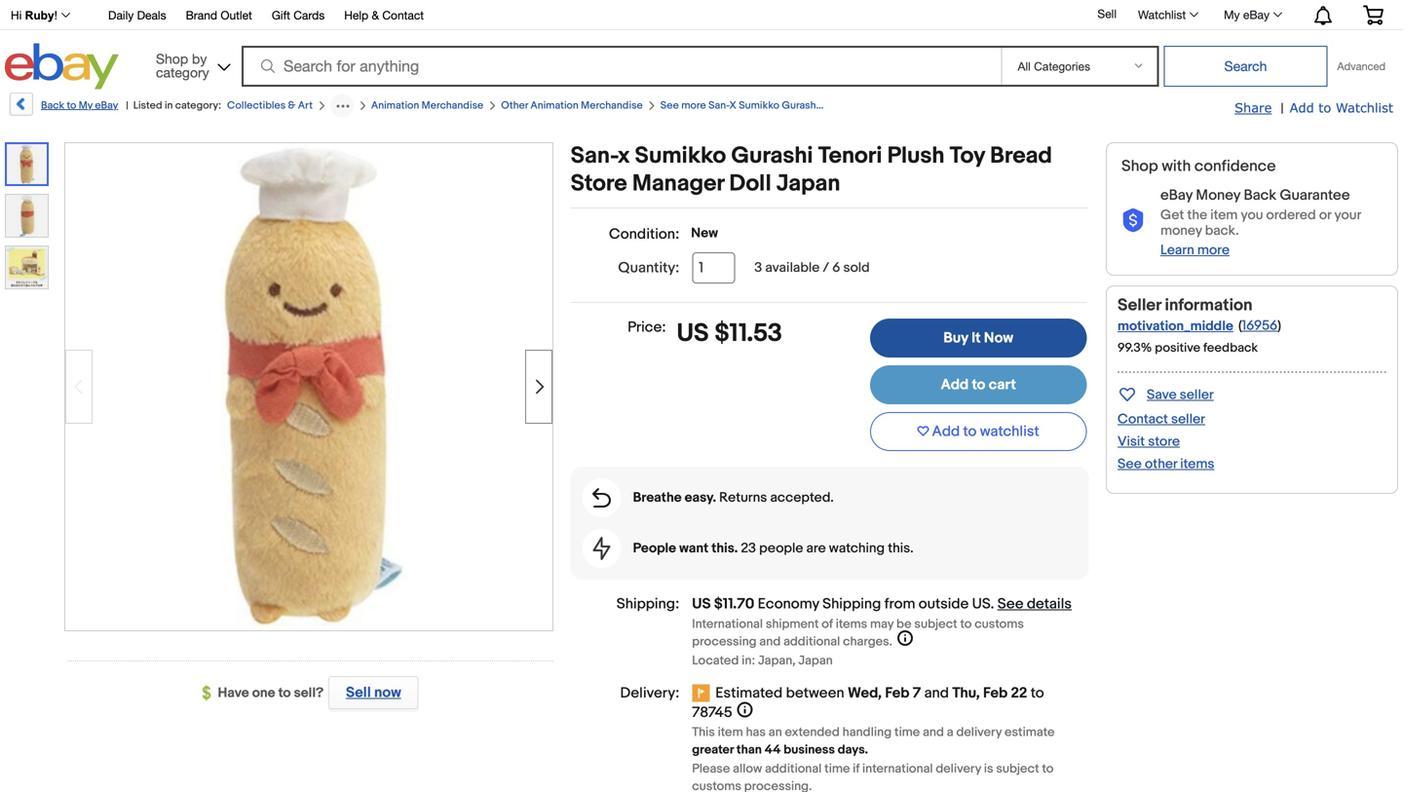 Task type: vqa. For each thing, say whether or not it's contained in the screenshot.
Gift Cards link
yes



Task type: describe. For each thing, give the bounding box(es) containing it.
category:
[[175, 99, 221, 112]]

price:
[[628, 319, 666, 336]]

brand
[[186, 8, 217, 22]]

greater
[[692, 743, 734, 758]]

my inside account navigation
[[1224, 8, 1240, 21]]

new
[[691, 225, 718, 242]]

us $11.53
[[677, 319, 782, 349]]

guarantee
[[1280, 187, 1350, 204]]

delivery alert flag image
[[692, 685, 716, 704]]

hi
[[11, 9, 22, 22]]

quantity:
[[618, 259, 679, 277]]

item inside ebay money back guarantee get the item you ordered or your money back. learn more
[[1211, 207, 1238, 224]]

breathe easy. returns accepted.
[[633, 490, 834, 506]]

your shopping cart image
[[1362, 5, 1385, 25]]

collectibles & art link
[[227, 99, 313, 112]]

is
[[984, 762, 994, 777]]

estimate
[[1005, 725, 1055, 740]]

add to cart
[[941, 376, 1016, 394]]

watchlist
[[980, 423, 1040, 441]]

seller for contact
[[1171, 411, 1205, 428]]

san- inside san-x sumikko gurashi tenori plush toy bread store manager doll japan
[[571, 142, 618, 170]]

money
[[1161, 223, 1202, 239]]

extended
[[785, 725, 840, 740]]

visit store link
[[1118, 434, 1180, 450]]

contact inside the help & contact link
[[382, 8, 424, 22]]

$11.70
[[714, 595, 755, 613]]

add to cart link
[[870, 365, 1087, 404]]

watchlist link
[[1127, 3, 1208, 26]]

returns
[[719, 490, 767, 506]]

positive
[[1155, 341, 1201, 356]]

sell link
[[1089, 7, 1126, 21]]

1 vertical spatial my
[[79, 99, 93, 112]]

to right one
[[278, 685, 291, 702]]

advanced link
[[1328, 47, 1395, 86]]

store
[[1148, 434, 1180, 450]]

information
[[1165, 295, 1253, 316]]

collectibles
[[227, 99, 286, 112]]

and inside estimated between wed, feb 7 and thu, feb 22 to 78745
[[924, 685, 949, 702]]

please
[[692, 762, 730, 777]]

mini
[[821, 99, 841, 112]]

to inside estimated between wed, feb 7 and thu, feb 22 to 78745
[[1031, 685, 1044, 702]]

estimated between wed, feb 7 and thu, feb 22 to 78745
[[692, 685, 1044, 722]]

1 vertical spatial delivery
[[936, 762, 981, 777]]

3 available / 6 sold
[[755, 260, 870, 276]]

1 horizontal spatial doll
[[902, 99, 921, 112]]

japan inside san-x sumikko gurashi tenori plush toy bread store manager doll japan
[[777, 170, 840, 198]]

have one to sell?
[[218, 685, 324, 702]]

get
[[1161, 207, 1184, 224]]

contact seller visit store see other items
[[1118, 411, 1215, 473]]

other
[[501, 99, 528, 112]]

doll inside san-x sumikko gurashi tenori plush toy bread store manager doll japan
[[729, 170, 771, 198]]

contact seller link
[[1118, 411, 1205, 428]]

my ebay link
[[1213, 3, 1291, 26]]

seller
[[1118, 295, 1161, 316]]

a
[[947, 725, 954, 740]]

2 this. from the left
[[888, 540, 914, 557]]

customs inside "this item has an extended handling time and a delivery estimate greater than 44 business days. please allow additional time if international delivery is subject to customs processing."
[[692, 779, 742, 792]]

item inside "this item has an extended handling time and a delivery estimate greater than 44 business days. please allow additional time if international delivery is subject to customs processing."
[[718, 725, 743, 740]]

subject inside international shipment of items may be subject to customs processing and additional charges.
[[914, 617, 958, 632]]

shipment
[[766, 617, 819, 632]]

shop by category
[[156, 51, 209, 80]]

0 horizontal spatial ebay
[[95, 99, 118, 112]]

you
[[1241, 207, 1263, 224]]

motivation_middle
[[1118, 318, 1234, 335]]

to inside add to cart link
[[972, 376, 986, 394]]

1 this. from the left
[[712, 540, 738, 557]]

us for us $11.70 economy shipping from outside us . see details
[[692, 595, 711, 613]]

| inside share | add to watchlist
[[1281, 100, 1284, 117]]

add inside share | add to watchlist
[[1290, 100, 1314, 115]]

people
[[759, 540, 803, 557]]

gurashi inside san-x sumikko gurashi tenori plush toy bread store manager doll japan
[[731, 142, 813, 170]]

(
[[1239, 318, 1242, 334]]

us for us $11.53
[[677, 319, 709, 349]]

1 vertical spatial time
[[825, 762, 850, 777]]

0 vertical spatial delivery
[[956, 725, 1002, 740]]

shop for shop by category
[[156, 51, 188, 67]]

1 feb from the left
[[885, 685, 910, 702]]

bread
[[990, 142, 1052, 170]]

99.3%
[[1118, 341, 1152, 356]]

add to watchlist button
[[870, 412, 1087, 451]]

to inside share | add to watchlist
[[1319, 100, 1331, 115]]

save seller
[[1147, 387, 1214, 403]]

us $11.70 economy shipping from outside us . see details
[[692, 595, 1072, 613]]

store
[[571, 170, 627, 198]]

available
[[765, 260, 820, 276]]

0 horizontal spatial see
[[660, 99, 679, 112]]

add for add to watchlist
[[932, 423, 960, 441]]

16956
[[1242, 318, 1278, 334]]

and inside international shipment of items may be subject to customs processing and additional charges.
[[760, 634, 781, 650]]

to inside add to watchlist button
[[963, 423, 977, 441]]

share button
[[1235, 99, 1272, 117]]

account navigation
[[0, 0, 1398, 30]]

0 horizontal spatial |
[[126, 99, 128, 112]]

with details__icon image for breathe easy.
[[593, 488, 611, 508]]

subject inside "this item has an extended handling time and a delivery estimate greater than 44 business days. please allow additional time if international delivery is subject to customs processing."
[[996, 762, 1039, 777]]

| listed in category:
[[126, 99, 221, 112]]

san-x sumikko gurashi tenori plush toy bread store manager doll japan
[[571, 142, 1052, 198]]

ebay inside account navigation
[[1243, 8, 1270, 21]]

your
[[1335, 207, 1361, 224]]

sold
[[843, 260, 870, 276]]

processing
[[692, 634, 757, 650]]

additional inside "this item has an extended handling time and a delivery estimate greater than 44 business days. please allow additional time if international delivery is subject to customs processing."
[[765, 762, 822, 777]]

ebay money back guarantee get the item you ordered or your money back. learn more
[[1161, 187, 1361, 259]]

more inside ebay money back guarantee get the item you ordered or your money back. learn more
[[1198, 242, 1230, 259]]

save
[[1147, 387, 1177, 403]]

now
[[984, 329, 1013, 347]]

sell now
[[346, 684, 401, 702]]

x
[[729, 99, 737, 112]]

to inside international shipment of items may be subject to customs processing and additional charges.
[[960, 617, 972, 632]]

add for add to cart
[[941, 376, 969, 394]]

picture 2 of 3 image
[[6, 195, 48, 237]]

to inside back to my ebay link
[[67, 99, 76, 112]]

handling
[[843, 725, 892, 740]]

days.
[[838, 743, 868, 758]]

brand outlet
[[186, 8, 252, 22]]

this
[[692, 725, 715, 740]]

outlet
[[221, 8, 252, 22]]

toy
[[950, 142, 985, 170]]

other animation merchandise
[[501, 99, 643, 112]]

or
[[1319, 207, 1332, 224]]

cards
[[294, 8, 325, 22]]

6
[[832, 260, 840, 276]]

business
[[784, 743, 835, 758]]

to inside "this item has an extended handling time and a delivery estimate greater than 44 business days. please allow additional time if international delivery is subject to customs processing."
[[1042, 762, 1054, 777]]



Task type: locate. For each thing, give the bounding box(es) containing it.
us left $11.70
[[692, 595, 711, 613]]

are
[[806, 540, 826, 557]]

back inside ebay money back guarantee get the item you ordered or your money back. learn more
[[1244, 187, 1277, 204]]

delivery left is
[[936, 762, 981, 777]]

san-x sumikko gurashi tenori plush toy bread store manager doll japan - picture 1 of 3 image
[[65, 143, 553, 631]]

may
[[870, 617, 894, 632]]

customs inside international shipment of items may be subject to customs processing and additional charges.
[[975, 617, 1024, 632]]

0 horizontal spatial watchlist
[[1138, 8, 1186, 21]]

my left listed
[[79, 99, 93, 112]]

1 horizontal spatial ebay
[[1161, 187, 1193, 204]]

1 horizontal spatial sumikko
[[739, 99, 780, 112]]

see down search for anything text box
[[660, 99, 679, 112]]

japan,
[[758, 653, 796, 669]]

ruby
[[25, 9, 54, 22]]

0 vertical spatial contact
[[382, 8, 424, 22]]

to right 22
[[1031, 685, 1044, 702]]

0 vertical spatial &
[[372, 8, 379, 22]]

2 feb from the left
[[983, 685, 1008, 702]]

contact inside contact seller visit store see other items
[[1118, 411, 1168, 428]]

x
[[618, 142, 630, 170]]

shop for shop with confidence
[[1122, 157, 1158, 176]]

Quantity: text field
[[692, 252, 735, 284]]

1 vertical spatial san-
[[571, 142, 618, 170]]

and
[[760, 634, 781, 650], [924, 685, 949, 702], [923, 725, 944, 740]]

back up 'you'
[[1244, 187, 1277, 204]]

1 horizontal spatial subject
[[996, 762, 1039, 777]]

1 horizontal spatial sell
[[1098, 7, 1117, 21]]

of
[[822, 617, 833, 632]]

in
[[165, 99, 173, 112]]

doll left b...
[[902, 99, 921, 112]]

1 vertical spatial japan
[[799, 653, 833, 669]]

san- down shop by category banner
[[709, 99, 729, 112]]

time left if
[[825, 762, 850, 777]]

this. right watching
[[888, 540, 914, 557]]

0 vertical spatial see
[[660, 99, 679, 112]]

0 vertical spatial with details__icon image
[[1122, 209, 1145, 233]]

people want this. 23 people are watching this.
[[633, 540, 914, 557]]

0 horizontal spatial shop
[[156, 51, 188, 67]]

contact up visit store link
[[1118, 411, 1168, 428]]

& for collectibles
[[288, 99, 296, 112]]

& inside the help & contact link
[[372, 8, 379, 22]]

1 vertical spatial and
[[924, 685, 949, 702]]

seller for save
[[1180, 387, 1214, 403]]

&
[[372, 8, 379, 22], [288, 99, 296, 112]]

people
[[633, 540, 676, 557]]

0 vertical spatial shop
[[156, 51, 188, 67]]

in:
[[742, 653, 755, 669]]

items down shipping
[[836, 617, 867, 632]]

1 horizontal spatial item
[[1211, 207, 1238, 224]]

0 vertical spatial customs
[[975, 617, 1024, 632]]

us right "outside"
[[972, 595, 991, 613]]

see more san-x sumikko gurashi mini tenori plush doll b... link
[[660, 99, 937, 112]]

| right share button
[[1281, 100, 1284, 117]]

motivation_middle link
[[1118, 318, 1234, 335]]

sumikko right the x
[[635, 142, 726, 170]]

time up international
[[895, 725, 920, 740]]

2 vertical spatial ebay
[[1161, 187, 1193, 204]]

1 vertical spatial doll
[[729, 170, 771, 198]]

processing.
[[744, 779, 812, 792]]

more left x
[[681, 99, 706, 112]]

0 horizontal spatial customs
[[692, 779, 742, 792]]

merchandise left other at the top left of the page
[[422, 99, 484, 112]]

0 vertical spatial san-
[[709, 99, 729, 112]]

additional
[[784, 634, 840, 650], [765, 762, 822, 777]]

0 vertical spatial time
[[895, 725, 920, 740]]

/
[[823, 260, 829, 276]]

additional down of at the bottom right
[[784, 634, 840, 650]]

0 vertical spatial add
[[1290, 100, 1314, 115]]

0 vertical spatial items
[[1180, 456, 1215, 473]]

0 vertical spatial seller
[[1180, 387, 1214, 403]]

0 vertical spatial gurashi
[[782, 99, 819, 112]]

from
[[885, 595, 915, 613]]

items inside international shipment of items may be subject to customs processing and additional charges.
[[836, 617, 867, 632]]

animation merchandise
[[371, 99, 484, 112]]

watchlist right the sell link
[[1138, 8, 1186, 21]]

0 horizontal spatial sell
[[346, 684, 371, 702]]

1 horizontal spatial merchandise
[[581, 99, 643, 112]]

tenori inside san-x sumikko gurashi tenori plush toy bread store manager doll japan
[[818, 142, 882, 170]]

0 horizontal spatial sumikko
[[635, 142, 726, 170]]

plush inside san-x sumikko gurashi tenori plush toy bread store manager doll japan
[[887, 142, 945, 170]]

advanced
[[1337, 60, 1386, 73]]

sumikko
[[739, 99, 780, 112], [635, 142, 726, 170]]

1 vertical spatial tenori
[[818, 142, 882, 170]]

shop left with
[[1122, 157, 1158, 176]]

)
[[1278, 318, 1281, 334]]

item down "money"
[[1211, 207, 1238, 224]]

with details__icon image
[[1122, 209, 1145, 233], [593, 488, 611, 508], [593, 537, 611, 560]]

contact right help at left top
[[382, 8, 424, 22]]

doll
[[902, 99, 921, 112], [729, 170, 771, 198]]

watchlist inside share | add to watchlist
[[1336, 100, 1394, 115]]

add down buy
[[941, 376, 969, 394]]

sumikko inside san-x sumikko gurashi tenori plush toy bread store manager doll japan
[[635, 142, 726, 170]]

to down "outside"
[[960, 617, 972, 632]]

with details__icon image left 'get'
[[1122, 209, 1145, 233]]

0 horizontal spatial this.
[[712, 540, 738, 557]]

1 horizontal spatial |
[[1281, 100, 1284, 117]]

shop by category banner
[[0, 0, 1398, 95]]

additional up processing.
[[765, 762, 822, 777]]

& for help
[[372, 8, 379, 22]]

add to watchlist
[[932, 423, 1040, 441]]

help & contact link
[[344, 5, 424, 27]]

0 vertical spatial item
[[1211, 207, 1238, 224]]

2 merchandise from the left
[[581, 99, 643, 112]]

additional inside international shipment of items may be subject to customs processing and additional charges.
[[784, 634, 840, 650]]

!
[[54, 9, 58, 22]]

merchandise down search for anything text box
[[581, 99, 643, 112]]

by
[[192, 51, 207, 67]]

art
[[298, 99, 313, 112]]

1 horizontal spatial time
[[895, 725, 920, 740]]

0 vertical spatial back
[[41, 99, 64, 112]]

my right watchlist link
[[1224, 8, 1240, 21]]

sell left now
[[346, 684, 371, 702]]

1 vertical spatial customs
[[692, 779, 742, 792]]

add down add to cart link
[[932, 423, 960, 441]]

back to my ebay
[[41, 99, 118, 112]]

an
[[769, 725, 782, 740]]

0 vertical spatial additional
[[784, 634, 840, 650]]

buy
[[944, 329, 968, 347]]

visit
[[1118, 434, 1145, 450]]

ebay left listed
[[95, 99, 118, 112]]

this item has an extended handling time and a delivery estimate greater than 44 business days. please allow additional time if international delivery is subject to customs processing.
[[692, 725, 1055, 792]]

help & contact
[[344, 8, 424, 22]]

1 vertical spatial add
[[941, 376, 969, 394]]

see inside us $11.53 main content
[[998, 595, 1024, 613]]

1 horizontal spatial shop
[[1122, 157, 1158, 176]]

us right price:
[[677, 319, 709, 349]]

0 vertical spatial sell
[[1098, 7, 1117, 21]]

None submit
[[1164, 46, 1328, 87]]

0 vertical spatial and
[[760, 634, 781, 650]]

and left a
[[923, 725, 944, 740]]

items inside contact seller visit store see other items
[[1180, 456, 1215, 473]]

sumikko right x
[[739, 99, 780, 112]]

watchlist
[[1138, 8, 1186, 21], [1336, 100, 1394, 115]]

1 vertical spatial back
[[1244, 187, 1277, 204]]

customs down . on the right bottom of page
[[975, 617, 1024, 632]]

now
[[374, 684, 401, 702]]

2 vertical spatial add
[[932, 423, 960, 441]]

doll right manager
[[729, 170, 771, 198]]

1 vertical spatial watchlist
[[1336, 100, 1394, 115]]

shipping
[[823, 595, 881, 613]]

ebay inside ebay money back guarantee get the item you ordered or your money back. learn more
[[1161, 187, 1193, 204]]

seller down save seller
[[1171, 411, 1205, 428]]

none submit inside shop by category banner
[[1164, 46, 1328, 87]]

to left listed
[[67, 99, 76, 112]]

shop inside shop by category
[[156, 51, 188, 67]]

gurashi down see more san-x sumikko gurashi mini tenori plush doll b... link
[[731, 142, 813, 170]]

1 vertical spatial see
[[1118, 456, 1142, 473]]

feb left "7"
[[885, 685, 910, 702]]

0 horizontal spatial my
[[79, 99, 93, 112]]

daily deals
[[108, 8, 166, 22]]

than
[[737, 743, 762, 758]]

Search for anything text field
[[245, 48, 997, 85]]

japan up between
[[799, 653, 833, 669]]

items
[[1180, 456, 1215, 473], [836, 617, 867, 632]]

1 vertical spatial contact
[[1118, 411, 1168, 428]]

want
[[679, 540, 709, 557]]

0 vertical spatial more
[[681, 99, 706, 112]]

add inside add to watchlist button
[[932, 423, 960, 441]]

0 vertical spatial doll
[[902, 99, 921, 112]]

with details__icon image left people
[[593, 537, 611, 560]]

2 vertical spatial with details__icon image
[[593, 537, 611, 560]]

1 horizontal spatial animation
[[531, 99, 579, 112]]

gurashi left mini
[[782, 99, 819, 112]]

1 horizontal spatial back
[[1244, 187, 1277, 204]]

0 horizontal spatial time
[[825, 762, 850, 777]]

item up greater
[[718, 725, 743, 740]]

sell left watchlist link
[[1098, 7, 1117, 21]]

1 vertical spatial plush
[[887, 142, 945, 170]]

see right . on the right bottom of page
[[998, 595, 1024, 613]]

more down back.
[[1198, 242, 1230, 259]]

accepted.
[[770, 490, 834, 506]]

seller inside button
[[1180, 387, 1214, 403]]

subject right is
[[996, 762, 1039, 777]]

0 horizontal spatial &
[[288, 99, 296, 112]]

plush left b...
[[874, 99, 900, 112]]

this.
[[712, 540, 738, 557], [888, 540, 914, 557]]

tenori right mini
[[843, 99, 872, 112]]

international
[[862, 762, 933, 777]]

$11.53
[[715, 319, 782, 349]]

shipping:
[[617, 595, 679, 613]]

0 horizontal spatial items
[[836, 617, 867, 632]]

0 vertical spatial watchlist
[[1138, 8, 1186, 21]]

watchlist inside watchlist link
[[1138, 8, 1186, 21]]

and up japan,
[[760, 634, 781, 650]]

23
[[741, 540, 756, 557]]

back inside back to my ebay link
[[41, 99, 64, 112]]

7
[[913, 685, 921, 702]]

ebay up 'get'
[[1161, 187, 1193, 204]]

0 vertical spatial sumikko
[[739, 99, 780, 112]]

0 vertical spatial my
[[1224, 8, 1240, 21]]

| left listed
[[126, 99, 128, 112]]

the
[[1187, 207, 1208, 224]]

see other items link
[[1118, 456, 1215, 473]]

add inside add to cart link
[[941, 376, 969, 394]]

dollar sign image
[[202, 686, 218, 701]]

1 merchandise from the left
[[422, 99, 484, 112]]

2 vertical spatial and
[[923, 725, 944, 740]]

daily
[[108, 8, 134, 22]]

to left the watchlist
[[963, 423, 977, 441]]

see details link
[[998, 595, 1072, 613]]

1 horizontal spatial feb
[[983, 685, 1008, 702]]

0 horizontal spatial back
[[41, 99, 64, 112]]

watchlist down advanced
[[1336, 100, 1394, 115]]

0 vertical spatial plush
[[874, 99, 900, 112]]

& right help at left top
[[372, 8, 379, 22]]

1 horizontal spatial more
[[1198, 242, 1230, 259]]

2 animation from the left
[[531, 99, 579, 112]]

0 horizontal spatial feb
[[885, 685, 910, 702]]

us $11.53 main content
[[571, 142, 1089, 792]]

back up picture 1 of 3
[[41, 99, 64, 112]]

seller inside contact seller visit store see other items
[[1171, 411, 1205, 428]]

1 horizontal spatial customs
[[975, 617, 1024, 632]]

1 horizontal spatial &
[[372, 8, 379, 22]]

san- down other animation merchandise
[[571, 142, 618, 170]]

1 vertical spatial with details__icon image
[[593, 488, 611, 508]]

other
[[1145, 456, 1177, 473]]

subject down "outside"
[[914, 617, 958, 632]]

1 vertical spatial seller
[[1171, 411, 1205, 428]]

1 vertical spatial gurashi
[[731, 142, 813, 170]]

and right "7"
[[924, 685, 949, 702]]

economy
[[758, 595, 819, 613]]

0 vertical spatial japan
[[777, 170, 840, 198]]

1 vertical spatial &
[[288, 99, 296, 112]]

0 horizontal spatial more
[[681, 99, 706, 112]]

merchandise
[[422, 99, 484, 112], [581, 99, 643, 112]]

to
[[67, 99, 76, 112], [1319, 100, 1331, 115], [972, 376, 986, 394], [963, 423, 977, 441], [960, 617, 972, 632], [1031, 685, 1044, 702], [278, 685, 291, 702], [1042, 762, 1054, 777]]

sell
[[1098, 7, 1117, 21], [346, 684, 371, 702]]

seller right the save
[[1180, 387, 1214, 403]]

animation right art
[[371, 99, 419, 112]]

1 horizontal spatial my
[[1224, 8, 1240, 21]]

78745
[[692, 704, 733, 722]]

to down advanced link
[[1319, 100, 1331, 115]]

buy it now link
[[870, 319, 1087, 358]]

ebay right watchlist link
[[1243, 8, 1270, 21]]

1 horizontal spatial contact
[[1118, 411, 1168, 428]]

this. left 23
[[712, 540, 738, 557]]

plush left toy on the top right of page
[[887, 142, 945, 170]]

japan down see more san-x sumikko gurashi mini tenori plush doll b...
[[777, 170, 840, 198]]

delivery right a
[[956, 725, 1002, 740]]

1 vertical spatial items
[[836, 617, 867, 632]]

add to watchlist link
[[1290, 99, 1394, 117]]

have
[[218, 685, 249, 702]]

subject
[[914, 617, 958, 632], [996, 762, 1039, 777]]

share | add to watchlist
[[1235, 100, 1394, 117]]

1 horizontal spatial san-
[[709, 99, 729, 112]]

1 vertical spatial sell
[[346, 684, 371, 702]]

located
[[692, 653, 739, 669]]

contact
[[382, 8, 424, 22], [1118, 411, 1168, 428]]

0 horizontal spatial san-
[[571, 142, 618, 170]]

0 horizontal spatial item
[[718, 725, 743, 740]]

shop with confidence
[[1122, 157, 1276, 176]]

1 vertical spatial more
[[1198, 242, 1230, 259]]

1 horizontal spatial items
[[1180, 456, 1215, 473]]

with details__icon image for ebay money back guarantee
[[1122, 209, 1145, 233]]

sell for sell
[[1098, 7, 1117, 21]]

animation merchandise link
[[371, 99, 484, 112]]

if
[[853, 762, 860, 777]]

japan
[[777, 170, 840, 198], [799, 653, 833, 669]]

more
[[681, 99, 706, 112], [1198, 242, 1230, 259]]

with details__icon image for people want this.
[[593, 537, 611, 560]]

1 vertical spatial additional
[[765, 762, 822, 777]]

see inside contact seller visit store see other items
[[1118, 456, 1142, 473]]

1 horizontal spatial this.
[[888, 540, 914, 557]]

customs down please
[[692, 779, 742, 792]]

picture 1 of 3 image
[[7, 144, 47, 184]]

to left cart
[[972, 376, 986, 394]]

1 vertical spatial subject
[[996, 762, 1039, 777]]

shop left the by
[[156, 51, 188, 67]]

brand outlet link
[[186, 5, 252, 27]]

0 vertical spatial tenori
[[843, 99, 872, 112]]

add right the share
[[1290, 100, 1314, 115]]

details
[[1027, 595, 1072, 613]]

3
[[755, 260, 762, 276]]

sell for sell now
[[346, 684, 371, 702]]

category
[[156, 64, 209, 80]]

2 vertical spatial see
[[998, 595, 1024, 613]]

animation right other at the top left of the page
[[531, 99, 579, 112]]

with details__icon image left breathe
[[593, 488, 611, 508]]

to down the estimate
[[1042, 762, 1054, 777]]

see down visit
[[1118, 456, 1142, 473]]

items right other
[[1180, 456, 1215, 473]]

0 horizontal spatial contact
[[382, 8, 424, 22]]

0 horizontal spatial doll
[[729, 170, 771, 198]]

2 horizontal spatial see
[[1118, 456, 1142, 473]]

sell inside account navigation
[[1098, 7, 1117, 21]]

& left art
[[288, 99, 296, 112]]

1 animation from the left
[[371, 99, 419, 112]]

picture 3 of 3 image
[[6, 247, 48, 288]]

and inside "this item has an extended handling time and a delivery estimate greater than 44 business days. please allow additional time if international delivery is subject to customs processing."
[[923, 725, 944, 740]]

1 vertical spatial ebay
[[95, 99, 118, 112]]

it
[[972, 329, 981, 347]]

1 horizontal spatial watchlist
[[1336, 100, 1394, 115]]

feb left 22
[[983, 685, 1008, 702]]

located in: japan, japan
[[692, 653, 833, 669]]

back.
[[1205, 223, 1239, 239]]

1 vertical spatial shop
[[1122, 157, 1158, 176]]

22
[[1011, 685, 1028, 702]]

0 horizontal spatial subject
[[914, 617, 958, 632]]

tenori down mini
[[818, 142, 882, 170]]

easy.
[[685, 490, 716, 506]]

0 horizontal spatial merchandise
[[422, 99, 484, 112]]



